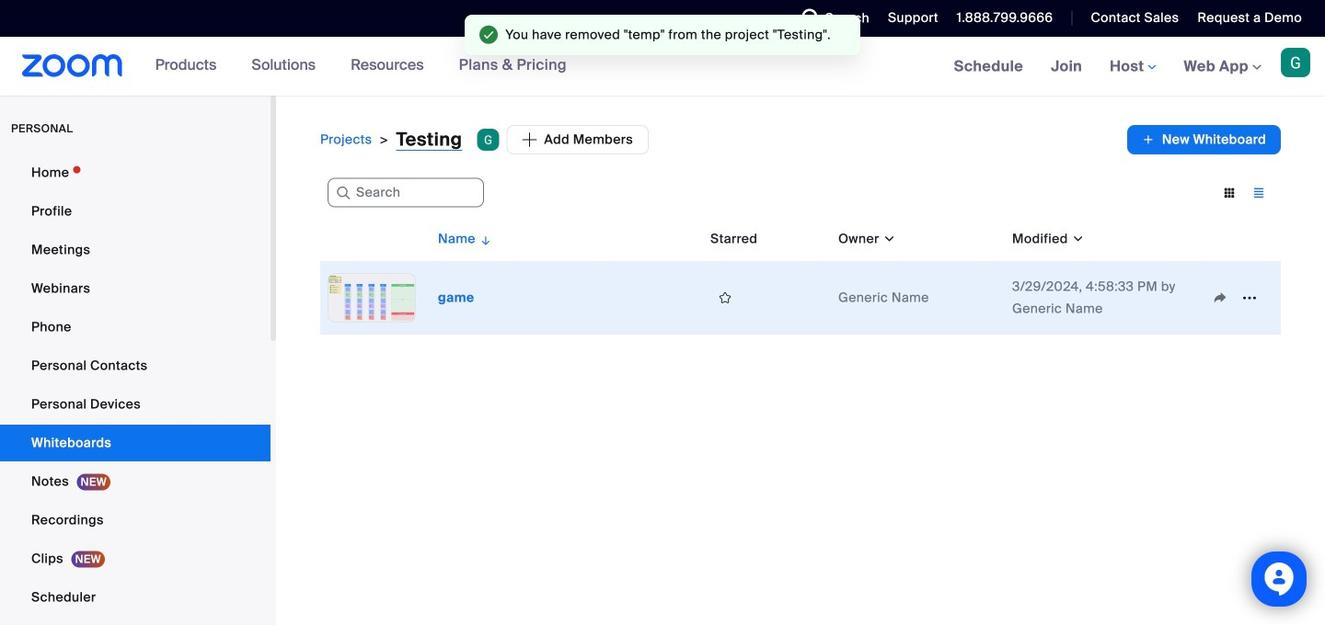 Task type: vqa. For each thing, say whether or not it's contained in the screenshot.
Email Address email field at right
no



Task type: locate. For each thing, give the bounding box(es) containing it.
Search text field
[[328, 178, 484, 208]]

banner
[[0, 37, 1325, 97]]

thumbnail of game image
[[329, 274, 415, 322]]

game, modified at mar 29, 2024 by generic name, link image
[[328, 273, 416, 323]]

game element
[[438, 289, 474, 306]]

success image
[[479, 26, 498, 44]]

application
[[477, 125, 649, 155], [1127, 125, 1281, 155], [320, 217, 1281, 335]]

list mode, selected image
[[1244, 185, 1274, 202]]

arrow down image
[[476, 228, 493, 250]]

zoom logo image
[[22, 54, 123, 77]]



Task type: describe. For each thing, give the bounding box(es) containing it.
personal menu menu
[[0, 155, 271, 626]]

product information navigation
[[141, 37, 581, 96]]

profile picture image
[[1281, 48, 1310, 77]]

project owner: generic name image
[[477, 129, 499, 151]]

grid mode, not selected image
[[1215, 185, 1244, 202]]

add image
[[1142, 131, 1155, 149]]

meetings navigation
[[940, 37, 1325, 97]]

click to star the whiteboard game image
[[710, 290, 740, 306]]



